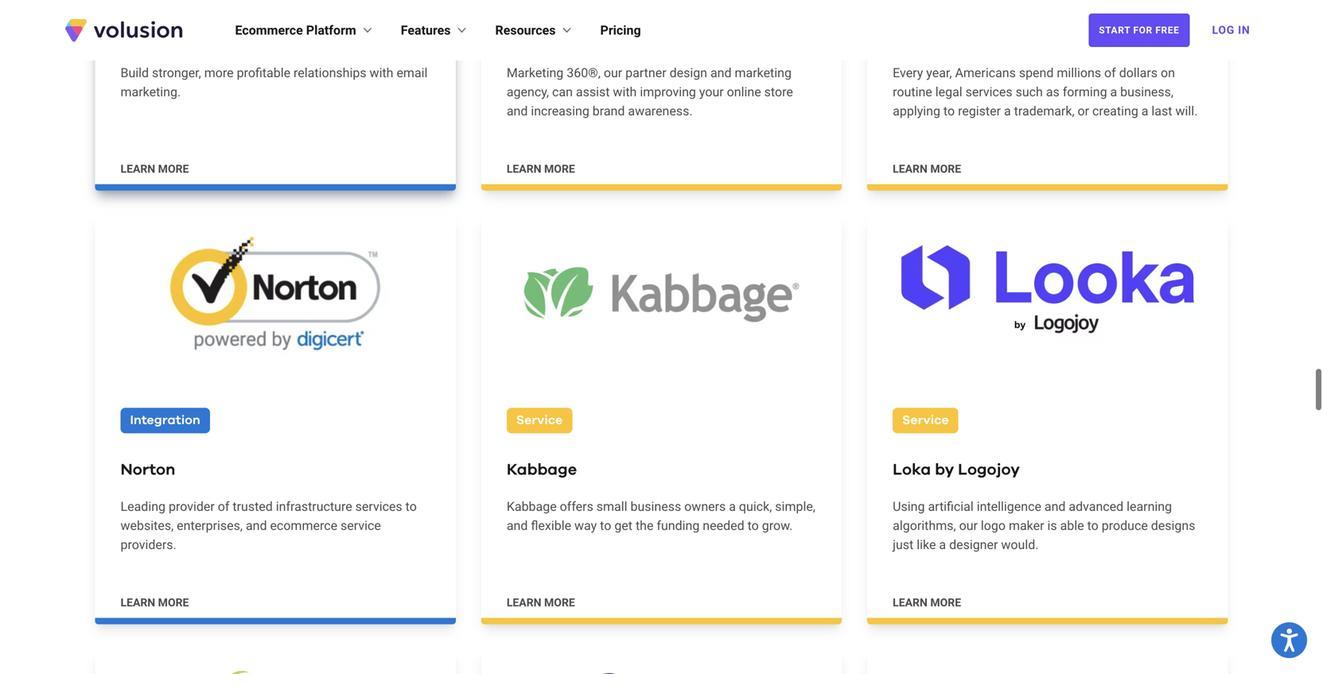 Task type: vqa. For each thing, say whether or not it's contained in the screenshot.
Marketing 360®
yes



Task type: describe. For each thing, give the bounding box(es) containing it.
to inside "leading provider of trusted infrastructure services to websites, enterprises, and ecommerce service providers."
[[406, 485, 417, 500]]

marketing
[[735, 51, 792, 66]]

year,
[[927, 51, 952, 66]]

log in link
[[1203, 13, 1261, 48]]

our inside using artificial intelligence and advanced learning algorithms, our logo maker is able to produce designs just like a designer would.
[[960, 504, 978, 519]]

a up the "creating"
[[1111, 70, 1118, 85]]

and inside "leading provider of trusted infrastructure services to websites, enterprises, and ecommerce service providers."
[[246, 504, 267, 519]]

flexible
[[531, 504, 572, 519]]

grow.
[[762, 504, 793, 519]]

marketing 360®
[[507, 14, 628, 30]]

americans
[[956, 51, 1016, 66]]

applying
[[893, 89, 941, 104]]

just
[[893, 523, 914, 538]]

in
[[1239, 23, 1251, 37]]

design
[[670, 51, 708, 66]]

kabbage for kabbage offers small business owners a quick, simple, and flexible way to get the funding needed to grow.
[[507, 485, 557, 500]]

assist
[[576, 70, 610, 85]]

more
[[204, 51, 234, 66]]

360®,
[[567, 51, 601, 66]]

owners
[[685, 485, 726, 500]]

a right register at top right
[[1005, 89, 1012, 104]]

last
[[1152, 89, 1173, 104]]

offers
[[560, 485, 594, 500]]

start for free
[[1100, 25, 1180, 36]]

log
[[1213, 23, 1235, 37]]

ecommerce
[[270, 504, 338, 519]]

providers.
[[121, 523, 177, 538]]

integration
[[130, 400, 200, 413]]

your
[[700, 70, 724, 85]]

start
[[1100, 25, 1131, 36]]

marketing for marketing 360®
[[507, 14, 587, 30]]

start for free link
[[1089, 14, 1191, 47]]

service for kabbage
[[517, 400, 563, 413]]

email
[[397, 51, 428, 66]]

a inside kabbage offers small business owners a quick, simple, and flexible way to get the funding needed to grow.
[[729, 485, 736, 500]]

simple,
[[776, 485, 816, 500]]

kabbage offers small business owners a quick, simple, and flexible way to get the funding needed to grow.
[[507, 485, 816, 519]]

needed
[[703, 504, 745, 519]]

log in
[[1213, 23, 1251, 37]]

using artificial intelligence and advanced learning algorithms, our logo maker is able to produce designs just like a designer would.
[[893, 485, 1196, 538]]

marketing 360®, our partner design and marketing agency, can assist with improving your online store and increasing brand awareness.
[[507, 51, 794, 104]]

ecommerce
[[235, 23, 303, 38]]

register
[[959, 89, 1001, 104]]

loka
[[893, 448, 932, 464]]

as
[[1047, 70, 1060, 85]]

and up your
[[711, 51, 732, 66]]

marketing for marketing 360®, our partner design and marketing agency, can assist with improving your online store and increasing brand awareness.
[[507, 51, 564, 66]]

features button
[[401, 21, 470, 40]]

constant
[[121, 14, 194, 30]]

relationships
[[294, 51, 367, 66]]

every
[[893, 51, 924, 66]]

free
[[1156, 25, 1180, 36]]

trusted
[[233, 485, 273, 500]]

norton image
[[95, 202, 456, 355]]

and down agency, at the left
[[507, 89, 528, 104]]

millions
[[1057, 51, 1102, 66]]

enterprises,
[[177, 504, 243, 519]]

brand
[[593, 89, 625, 104]]

business,
[[1121, 70, 1174, 85]]

with inside build stronger, more profitable relationships with email marketing.
[[370, 51, 394, 66]]

dollars
[[1120, 51, 1158, 66]]

profitable
[[237, 51, 291, 66]]

360®
[[591, 14, 628, 30]]

services inside "leading provider of trusted infrastructure services to websites, enterprises, and ecommerce service providers."
[[356, 485, 403, 500]]

can
[[552, 70, 573, 85]]

legal
[[936, 70, 963, 85]]

leading provider of trusted infrastructure services to websites, enterprises, and ecommerce service providers.
[[121, 485, 417, 538]]

resources
[[496, 23, 556, 38]]

such
[[1016, 70, 1044, 85]]

contact
[[198, 14, 262, 30]]

service for loka by logojoy
[[903, 400, 949, 413]]



Task type: locate. For each thing, give the bounding box(es) containing it.
a right the like in the right bottom of the page
[[940, 523, 947, 538]]

build
[[121, 51, 149, 66]]

1 vertical spatial with
[[613, 70, 637, 85]]

improving
[[640, 70, 696, 85]]

artificial
[[929, 485, 974, 500]]

kabbage inside kabbage offers small business owners a quick, simple, and flexible way to get the funding needed to grow.
[[507, 485, 557, 500]]

like
[[917, 523, 937, 538]]

0 horizontal spatial service
[[517, 400, 563, 413]]

quick,
[[739, 485, 772, 500]]

spend
[[1020, 51, 1054, 66]]

forming
[[1063, 70, 1108, 85]]

and inside kabbage offers small business owners a quick, simple, and flexible way to get the funding needed to grow.
[[507, 504, 528, 519]]

2 service from the left
[[903, 400, 949, 413]]

marketing
[[507, 14, 587, 30], [507, 51, 564, 66]]

norton
[[121, 448, 175, 464]]

to inside using artificial intelligence and advanced learning algorithms, our logo maker is able to produce designs just like a designer would.
[[1088, 504, 1099, 519]]

designer
[[950, 523, 999, 538]]

produce
[[1102, 504, 1149, 519]]

of left dollars
[[1105, 51, 1117, 66]]

a
[[1111, 70, 1118, 85], [1005, 89, 1012, 104], [1142, 89, 1149, 104], [729, 485, 736, 500], [940, 523, 947, 538]]

kabbage
[[507, 448, 577, 464], [507, 485, 557, 500]]

by
[[935, 448, 955, 464]]

loka by logojoy image
[[868, 202, 1229, 355]]

a left last
[[1142, 89, 1149, 104]]

our up assist
[[604, 51, 623, 66]]

resources button
[[496, 21, 575, 40]]

marketing inside marketing 360®, our partner design and marketing agency, can assist with improving your online store and increasing brand awareness.
[[507, 51, 564, 66]]

using
[[893, 485, 925, 500]]

services up service
[[356, 485, 403, 500]]

with inside marketing 360®, our partner design and marketing agency, can assist with improving your online store and increasing brand awareness.
[[613, 70, 637, 85]]

designs
[[1152, 504, 1196, 519]]

would.
[[1002, 523, 1039, 538]]

service
[[341, 504, 381, 519]]

every year, americans spend millions of dollars on routine legal services such as forming a business, applying to register a trademark, or creating a last will.
[[893, 51, 1198, 104]]

with up brand
[[613, 70, 637, 85]]

0 vertical spatial marketing
[[507, 14, 587, 30]]

of inside "leading provider of trusted infrastructure services to websites, enterprises, and ecommerce service providers."
[[218, 485, 230, 500]]

and down trusted
[[246, 504, 267, 519]]

of up enterprises,
[[218, 485, 230, 500]]

0 vertical spatial services
[[966, 70, 1013, 85]]

1 horizontal spatial our
[[960, 504, 978, 519]]

0 vertical spatial kabbage
[[507, 448, 577, 464]]

stronger,
[[152, 51, 201, 66]]

0 horizontal spatial with
[[370, 51, 394, 66]]

0 horizontal spatial of
[[218, 485, 230, 500]]

services inside every year, americans spend millions of dollars on routine legal services such as forming a business, applying to register a trademark, or creating a last will.
[[966, 70, 1013, 85]]

routine
[[893, 70, 933, 85]]

1 horizontal spatial with
[[613, 70, 637, 85]]

logo
[[981, 504, 1006, 519]]

websites,
[[121, 504, 174, 519]]

1 service from the left
[[517, 400, 563, 413]]

1 vertical spatial kabbage
[[507, 485, 557, 500]]

creating
[[1093, 89, 1139, 104]]

marketing up agency, at the left
[[507, 51, 564, 66]]

and inside using artificial intelligence and advanced learning algorithms, our logo maker is able to produce designs just like a designer would.
[[1045, 485, 1066, 500]]

our up designer
[[960, 504, 978, 519]]

1 vertical spatial our
[[960, 504, 978, 519]]

is
[[1048, 504, 1058, 519]]

to
[[944, 89, 955, 104], [406, 485, 417, 500], [600, 504, 612, 519], [748, 504, 759, 519], [1088, 504, 1099, 519]]

1 vertical spatial marketing
[[507, 51, 564, 66]]

with
[[370, 51, 394, 66], [613, 70, 637, 85]]

on
[[1161, 51, 1176, 66]]

of
[[1105, 51, 1117, 66], [218, 485, 230, 500]]

features
[[401, 23, 451, 38]]

a inside using artificial intelligence and advanced learning algorithms, our logo maker is able to produce designs just like a designer would.
[[940, 523, 947, 538]]

will.
[[1176, 89, 1198, 104]]

services
[[966, 70, 1013, 85], [356, 485, 403, 500]]

able
[[1061, 504, 1085, 519]]

every year, americans spend millions of dollars on routine legal services such as forming a business, applying to register a trademark, or creating a last will. link
[[868, 0, 1229, 176]]

algorithms,
[[893, 504, 957, 519]]

logojoy
[[959, 448, 1020, 464]]

of inside every year, americans spend millions of dollars on routine legal services such as forming a business, applying to register a trademark, or creating a last will.
[[1105, 51, 1117, 66]]

get
[[615, 504, 633, 519]]

our inside marketing 360®, our partner design and marketing agency, can assist with improving your online store and increasing brand awareness.
[[604, 51, 623, 66]]

open accessibe: accessibility options, statement and help image
[[1281, 629, 1299, 652]]

with left email
[[370, 51, 394, 66]]

1 horizontal spatial service
[[903, 400, 949, 413]]

a up needed
[[729, 485, 736, 500]]

leading
[[121, 485, 166, 500]]

provider
[[169, 485, 215, 500]]

maker
[[1009, 504, 1045, 519]]

constant contact
[[121, 14, 262, 30]]

agency,
[[507, 70, 549, 85]]

0 vertical spatial with
[[370, 51, 394, 66]]

kabbage up the offers
[[507, 448, 577, 464]]

0 vertical spatial our
[[604, 51, 623, 66]]

0 vertical spatial of
[[1105, 51, 1117, 66]]

0 horizontal spatial our
[[604, 51, 623, 66]]

business
[[631, 485, 682, 500]]

1 vertical spatial of
[[218, 485, 230, 500]]

kabbage up flexible
[[507, 485, 557, 500]]

and up is
[[1045, 485, 1066, 500]]

2 kabbage from the top
[[507, 485, 557, 500]]

and left flexible
[[507, 504, 528, 519]]

kabbage for kabbage
[[507, 448, 577, 464]]

increasing
[[531, 89, 590, 104]]

small
[[597, 485, 628, 500]]

services down americans
[[966, 70, 1013, 85]]

1 vertical spatial services
[[356, 485, 403, 500]]

build stronger, more profitable relationships with email marketing.
[[121, 51, 428, 85]]

online
[[727, 70, 762, 85]]

2 marketing from the top
[[507, 51, 564, 66]]

the
[[636, 504, 654, 519]]

to inside every year, americans spend millions of dollars on routine legal services such as forming a business, applying to register a trademark, or creating a last will.
[[944, 89, 955, 104]]

advanced
[[1069, 485, 1124, 500]]

partner
[[626, 51, 667, 66]]

infrastructure
[[276, 485, 352, 500]]

loka by logojoy
[[893, 448, 1020, 464]]

0 horizontal spatial services
[[356, 485, 403, 500]]

pricing link
[[601, 21, 641, 40]]

service
[[517, 400, 563, 413], [903, 400, 949, 413]]

trademark,
[[1015, 89, 1075, 104]]

1 horizontal spatial services
[[966, 70, 1013, 85]]

marketing up 360®,
[[507, 14, 587, 30]]

marketing.
[[121, 70, 181, 85]]

1 kabbage from the top
[[507, 448, 577, 464]]

awareness.
[[628, 89, 693, 104]]

and
[[711, 51, 732, 66], [507, 89, 528, 104], [1045, 485, 1066, 500], [246, 504, 267, 519], [507, 504, 528, 519]]

for
[[1134, 25, 1153, 36]]

funding
[[657, 504, 700, 519]]

platform
[[306, 23, 356, 38]]

1 marketing from the top
[[507, 14, 587, 30]]

way
[[575, 504, 597, 519]]

ecommerce platform
[[235, 23, 356, 38]]

kabbage image
[[481, 202, 842, 355]]

1 horizontal spatial of
[[1105, 51, 1117, 66]]



